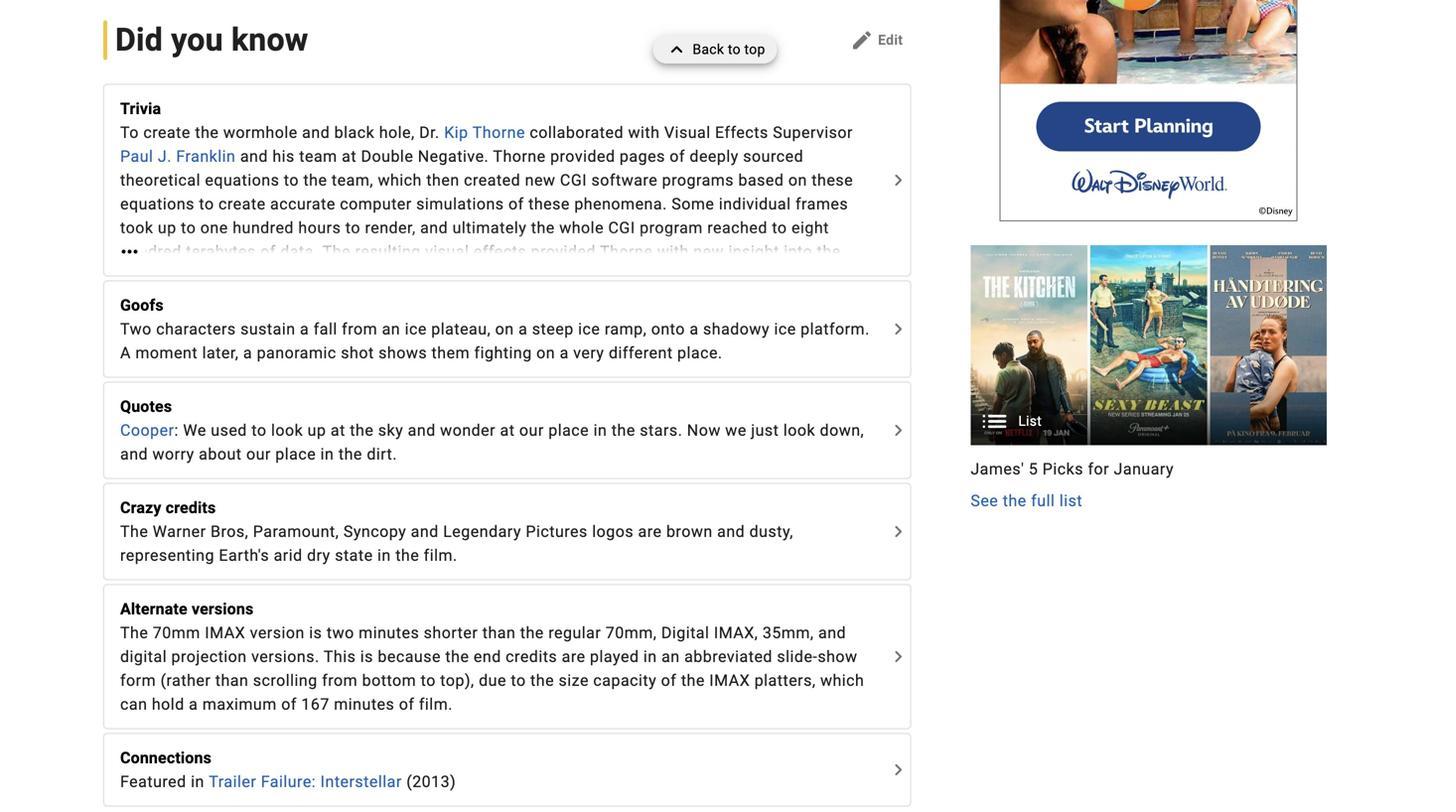 Task type: describe. For each thing, give the bounding box(es) containing it.
place.
[[678, 344, 723, 363]]

supervisor
[[773, 123, 853, 142]]

goofs two characters sustain a fall from an ice plateau, on a steep ice ramp, onto a shadowy ice platform. a moment later, a panoramic shot shows them fighting on a very different place.
[[120, 296, 870, 363]]

insight
[[729, 242, 780, 261]]

the down abbreviated
[[681, 672, 705, 690]]

1 horizontal spatial for
[[628, 290, 649, 309]]

1 vertical spatial hundred
[[120, 242, 182, 261]]

edit button
[[843, 24, 911, 56]]

phenomena.
[[575, 195, 667, 214]]

1 vertical spatial computer
[[682, 290, 754, 309]]

1 horizontal spatial one
[[286, 290, 313, 309]]

are inside the alternate versions the 70mm imax version is two minutes shorter than the regular 70mm, digital imax, 35mm, and digital projection versions. this is because the end credits are played in an abbreviated slide-show form (rather than scrolling from bottom to top), due to the size capacity of the imax platters, which can hold a maximum of 167 minutes of film.
[[562, 648, 586, 667]]

and down resulting
[[354, 266, 382, 285]]

0 vertical spatial computer
[[340, 195, 412, 214]]

see more image for alternate versions the 70mm imax version is two minutes shorter than the regular 70mm, digital imax, 35mm, and digital projection versions. this is because the end credits are played in an abbreviated slide-show form (rather than scrolling from bottom to top), due to the size capacity of the imax platters, which can hold a maximum of 167 minutes of film.
[[886, 645, 910, 669]]

plateau,
[[431, 320, 491, 339]]

james'
[[971, 460, 1025, 479]]

versions.
[[251, 648, 320, 667]]

35mm,
[[763, 624, 814, 643]]

and down surrounding
[[563, 290, 591, 309]]

to
[[120, 123, 139, 142]]

and right syncopy
[[411, 523, 439, 541]]

collaborated
[[530, 123, 624, 142]]

and inside to create the wormhole and black hole, dr. kip thorne collaborated with visual effects supervisor paul j. franklin
[[302, 123, 330, 142]]

to inside button
[[728, 41, 741, 58]]

2 ice from the left
[[578, 320, 600, 339]]

accretion
[[387, 266, 457, 285]]

:
[[174, 421, 179, 440]]

list
[[1019, 413, 1042, 430]]

2 horizontal spatial one
[[596, 290, 623, 309]]

frames
[[796, 195, 848, 214]]

trivia button
[[120, 97, 884, 121]]

in inside crazy credits the warner bros, paramount, syncopy and legendary pictures logos are brown and dusty, representing earth's arid dry state in the film.
[[378, 546, 391, 565]]

visual
[[425, 242, 469, 261]]

of right capacity
[[661, 672, 677, 690]]

brown
[[667, 523, 713, 541]]

0 vertical spatial hundred
[[233, 219, 294, 237]]

from inside "goofs two characters sustain a fall from an ice plateau, on a steep ice ramp, onto a shadowy ice platform. a moment later, a panoramic shot shows them fighting on a very different place."
[[342, 320, 378, 339]]

sourced
[[743, 147, 804, 166]]

characters
[[156, 320, 236, 339]]

cooper
[[120, 421, 174, 440]]

from inside the alternate versions the 70mm imax version is two minutes shorter than the regular 70mm, digital imax, 35mm, and digital projection versions. this is because the end credits are played in an abbreviated slide-show form (rather than scrolling from bottom to top), due to the size capacity of the imax platters, which can hold a maximum of 167 minutes of film.
[[322, 672, 358, 690]]

gravitational
[[198, 266, 291, 285]]

dr.
[[419, 123, 440, 142]]

0 vertical spatial equations
[[205, 171, 279, 190]]

0 vertical spatial these
[[812, 171, 853, 190]]

show
[[818, 648, 858, 667]]

writing
[[805, 266, 857, 285]]

see more image for goofs
[[886, 317, 910, 341]]

shorter
[[424, 624, 478, 643]]

0 vertical spatial new
[[525, 171, 556, 190]]

to up terabytes
[[181, 219, 196, 237]]

1 ice from the left
[[405, 320, 427, 339]]

3 ice from the left
[[774, 320, 796, 339]]

paramount,
[[253, 523, 339, 541]]

bros,
[[211, 523, 249, 541]]

to right 'led'
[[753, 266, 768, 285]]

in inside connections featured in trailer failure: interstellar (2013)
[[191, 773, 204, 792]]

1 vertical spatial provided
[[531, 242, 596, 261]]

the inside to create the wormhole and black hole, dr. kip thorne collaborated with visual effects supervisor paul j. franklin
[[195, 123, 219, 142]]

1 vertical spatial imax
[[710, 672, 750, 690]]

based
[[739, 171, 784, 190]]

with inside to create the wormhole and black hole, dr. kip thorne collaborated with visual effects supervisor paul j. franklin
[[628, 123, 660, 142]]

surrounding
[[506, 266, 596, 285]]

1 vertical spatial thorne
[[493, 147, 546, 166]]

deeply
[[690, 147, 739, 166]]

january
[[1114, 460, 1174, 479]]

onto
[[651, 320, 685, 339]]

simulations
[[416, 195, 504, 214]]

earth's
[[219, 546, 269, 565]]

at down quotes button
[[500, 421, 515, 440]]

0 horizontal spatial is
[[309, 624, 322, 643]]

to right the due
[[511, 672, 526, 690]]

the for alternate versions
[[120, 624, 148, 643]]

black inside "and his team at double negative. thorne provided pages of deeply sourced theoretical equations to the team, which then created new cgi software programs based on these equations to create accurate computer simulations of these phenomena. some individual frames took up to one hundred hours to render, and ultimately the whole cgi program reached to eight hundred terabytes of data. the resulting visual effects provided thorne with new insight into the effects of gravitational lensing and accretion disks surrounding black holes, and led to him writing two scientific papers, one for the astrophysics community, and one for the computer graphics community."
[[600, 266, 640, 285]]

failure:
[[261, 773, 316, 792]]

imax,
[[714, 624, 758, 643]]

papers,
[[226, 290, 281, 309]]

played
[[590, 648, 639, 667]]

digital
[[120, 648, 167, 667]]

the left "stars." at left bottom
[[612, 421, 636, 440]]

and inside the alternate versions the 70mm imax version is two minutes shorter than the regular 70mm, digital imax, 35mm, and digital projection versions. this is because the end credits are played in an abbreviated slide-show form (rather than scrolling from bottom to top), due to the size capacity of the imax platters, which can hold a maximum of 167 minutes of film.
[[819, 624, 846, 643]]

expand less image
[[665, 36, 693, 64]]

used
[[211, 421, 247, 440]]

the down alternate versions button
[[520, 624, 544, 643]]

arid
[[274, 546, 303, 565]]

see more image for crazy credits the warner bros, paramount, syncopy and legendary pictures logos are brown and dusty, representing earth's arid dry state in the film.
[[886, 520, 910, 544]]

of down created
[[509, 195, 524, 214]]

the inside "and his team at double negative. thorne provided pages of deeply sourced theoretical equations to the team, which then created new cgi software programs based on these equations to create accurate computer simulations of these phenomena. some individual frames took up to one hundred hours to render, and ultimately the whole cgi program reached to eight hundred terabytes of data. the resulting visual effects provided thorne with new insight into the effects of gravitational lensing and accretion disks surrounding black holes, and led to him writing two scientific papers, one for the astrophysics community, and one for the computer graphics community."
[[323, 242, 351, 261]]

effects
[[715, 123, 769, 142]]

ramp,
[[605, 320, 647, 339]]

representing
[[120, 546, 215, 565]]

list
[[1060, 492, 1083, 511]]

the left dirt.
[[339, 445, 362, 464]]

j.
[[158, 147, 172, 166]]

create inside "and his team at double negative. thorne provided pages of deeply sourced theoretical equations to the team, which then created new cgi software programs based on these equations to create accurate computer simulations of these phenomena. some individual frames took up to one hundred hours to render, and ultimately the whole cgi program reached to eight hundred terabytes of data. the resulting visual effects provided thorne with new insight into the effects of gravitational lensing and accretion disks surrounding black holes, and led to him writing two scientific papers, one for the astrophysics community, and one for the computer graphics community."
[[219, 195, 266, 214]]

digital
[[661, 624, 710, 643]]

and down cooper at the bottom left of page
[[120, 445, 148, 464]]

a right later,
[[243, 344, 252, 363]]

the left sky
[[350, 421, 374, 440]]

maximum
[[202, 695, 277, 714]]

top),
[[440, 672, 475, 690]]

1 vertical spatial is
[[360, 648, 373, 667]]

the down team
[[303, 171, 327, 190]]

negative.
[[418, 147, 489, 166]]

versions
[[192, 600, 254, 619]]

2 vertical spatial thorne
[[600, 242, 653, 261]]

a left "fall" in the left of the page
[[300, 320, 309, 339]]

of down bottom
[[399, 695, 415, 714]]

end
[[474, 648, 501, 667]]

trailer
[[209, 773, 257, 792]]

1 horizontal spatial new
[[694, 242, 724, 261]]

top
[[745, 41, 765, 58]]

platform.
[[801, 320, 870, 339]]

stars.
[[640, 421, 683, 440]]

1 vertical spatial than
[[215, 672, 249, 690]]

at left sky
[[331, 421, 346, 440]]

some
[[672, 195, 715, 214]]

1 horizontal spatial effects
[[474, 242, 527, 261]]

see more image for trivia
[[886, 168, 910, 192]]

the left whole
[[531, 219, 555, 237]]

warner
[[153, 523, 206, 541]]

connections
[[120, 749, 212, 768]]

picks
[[1043, 460, 1084, 479]]

and up visual
[[420, 219, 448, 237]]

shows
[[379, 344, 427, 363]]

data.
[[280, 242, 318, 261]]

can
[[120, 695, 147, 714]]

different
[[609, 344, 673, 363]]

(2013)
[[407, 773, 456, 792]]

down,
[[820, 421, 864, 440]]

two
[[120, 320, 152, 339]]

2 vertical spatial on
[[537, 344, 555, 363]]

quotes button
[[120, 395, 884, 419]]

shot
[[341, 344, 374, 363]]

sustain
[[241, 320, 296, 339]]

which inside "and his team at double negative. thorne provided pages of deeply sourced theoretical equations to the team, which then created new cgi software programs based on these equations to create accurate computer simulations of these phenomena. some individual frames took up to one hundred hours to render, and ultimately the whole cgi program reached to eight hundred terabytes of data. the resulting visual effects provided thorne with new insight into the effects of gravitational lensing and accretion disks surrounding black holes, and led to him writing two scientific papers, one for the astrophysics community, and one for the computer graphics community."
[[378, 171, 422, 190]]

pictures
[[526, 523, 588, 541]]

whole
[[560, 219, 604, 237]]

very
[[573, 344, 604, 363]]

them
[[432, 344, 470, 363]]

to up into
[[772, 219, 787, 237]]

0 vertical spatial provided
[[550, 147, 615, 166]]

1 vertical spatial minutes
[[334, 695, 395, 714]]

0 horizontal spatial imax
[[205, 624, 246, 643]]

double
[[361, 147, 414, 166]]

worry
[[153, 445, 194, 464]]

of down scrolling
[[281, 695, 297, 714]]

a left very
[[560, 344, 569, 363]]

to right hours
[[345, 219, 361, 237]]

the up top),
[[445, 648, 469, 667]]

projection
[[171, 648, 247, 667]]

holes,
[[645, 266, 689, 285]]

kip thorne link
[[444, 123, 525, 142]]

1 vertical spatial cgi
[[608, 219, 635, 237]]

a up place. in the top of the page
[[690, 320, 699, 339]]

on inside "and his team at double negative. thorne provided pages of deeply sourced theoretical equations to the team, which then created new cgi software programs based on these equations to create accurate computer simulations of these phenomena. some individual frames took up to one hundred hours to render, and ultimately the whole cgi program reached to eight hundred terabytes of data. the resulting visual effects provided thorne with new insight into the effects of gravitational lensing and accretion disks surrounding black holes, and led to him writing two scientific papers, one for the astrophysics community, and one for the computer graphics community."
[[789, 171, 807, 190]]

steep
[[532, 320, 574, 339]]

1 horizontal spatial our
[[519, 421, 544, 440]]

to down franklin
[[199, 195, 214, 214]]

: we used to look up at the sky and wonder at our place in the stars. now we just look down, and worry about our place in the dirt.
[[120, 421, 864, 464]]

film. inside crazy credits the warner bros, paramount, syncopy and legendary pictures logos are brown and dusty, representing earth's arid dry state in the film.
[[424, 546, 458, 565]]

edit image
[[850, 28, 874, 52]]



Task type: locate. For each thing, give the bounding box(es) containing it.
at up team,
[[342, 147, 357, 166]]

which
[[378, 171, 422, 190], [821, 672, 865, 690]]

then
[[426, 171, 460, 190]]

are up size
[[562, 648, 586, 667]]

computer up render,
[[340, 195, 412, 214]]

0 horizontal spatial ice
[[405, 320, 427, 339]]

one down lensing
[[286, 290, 313, 309]]

credits up warner
[[166, 499, 216, 518]]

crazy
[[120, 499, 161, 518]]

are inside crazy credits the warner bros, paramount, syncopy and legendary pictures logos are brown and dusty, representing earth's arid dry state in the film.
[[638, 523, 662, 541]]

0 vertical spatial up
[[158, 219, 177, 237]]

legendary
[[443, 523, 521, 541]]

with inside "and his team at double negative. thorne provided pages of deeply sourced theoretical equations to the team, which then created new cgi software programs based on these equations to create accurate computer simulations of these phenomena. some individual frames took up to one hundred hours to render, and ultimately the whole cgi program reached to eight hundred terabytes of data. the resulting visual effects provided thorne with new insight into the effects of gravitational lensing and accretion disks surrounding black holes, and led to him writing two scientific papers, one for the astrophysics community, and one for the computer graphics community."
[[657, 242, 689, 261]]

2 horizontal spatial ice
[[774, 320, 796, 339]]

0 horizontal spatial these
[[529, 195, 570, 214]]

1 vertical spatial up
[[308, 421, 326, 440]]

goofs button
[[120, 294, 884, 317]]

0 vertical spatial film.
[[424, 546, 458, 565]]

fall
[[314, 320, 337, 339]]

group containing james' 5 picks for january
[[971, 245, 1327, 513]]

the inside the alternate versions the 70mm imax version is two minutes shorter than the regular 70mm, digital imax, 35mm, and digital projection versions. this is because the end credits are played in an abbreviated slide-show form (rather than scrolling from bottom to top), due to the size capacity of the imax platters, which can hold a maximum of 167 minutes of film.
[[120, 624, 148, 643]]

0 vertical spatial place
[[549, 421, 589, 440]]

thorne down trivia button
[[473, 123, 525, 142]]

reached
[[708, 219, 768, 237]]

1 horizontal spatial are
[[638, 523, 662, 541]]

1 horizontal spatial two
[[327, 624, 354, 643]]

1 horizontal spatial equations
[[205, 171, 279, 190]]

bottom
[[362, 672, 416, 690]]

0 horizontal spatial are
[[562, 648, 586, 667]]

is right "this"
[[360, 648, 373, 667]]

graphics
[[758, 290, 823, 309]]

later,
[[202, 344, 239, 363]]

and his team at double negative. thorne provided pages of deeply sourced theoretical equations to the team, which then created new cgi software programs based on these equations to create accurate computer simulations of these phenomena. some individual frames took up to one hundred hours to render, and ultimately the whole cgi program reached to eight hundred terabytes of data. the resulting visual effects provided thorne with new insight into the effects of gravitational lensing and accretion disks surrounding black holes, and led to him writing two scientific papers, one for the astrophysics community, and one for the computer graphics community.
[[120, 147, 857, 333]]

see more image
[[886, 168, 910, 192], [886, 317, 910, 341]]

hole,
[[379, 123, 415, 142]]

about
[[199, 445, 242, 464]]

quotes
[[120, 397, 172, 416]]

cgi down 'phenomena.' on the left top
[[608, 219, 635, 237]]

1 horizontal spatial on
[[537, 344, 555, 363]]

effects up goofs
[[120, 266, 173, 285]]

the down lensing
[[344, 290, 367, 309]]

accurate
[[270, 195, 336, 214]]

0 vertical spatial than
[[483, 624, 516, 643]]

which down double
[[378, 171, 422, 190]]

our down quotes button
[[519, 421, 544, 440]]

see more image for connections featured in trailer failure: interstellar (2013)
[[886, 759, 910, 782]]

hundred down took
[[120, 242, 182, 261]]

1 horizontal spatial ice
[[578, 320, 600, 339]]

community.
[[120, 314, 208, 333]]

credits inside crazy credits the warner bros, paramount, syncopy and legendary pictures logos are brown and dusty, representing earth's arid dry state in the film.
[[166, 499, 216, 518]]

0 horizontal spatial which
[[378, 171, 422, 190]]

effects down ultimately
[[474, 242, 527, 261]]

1 vertical spatial credits
[[506, 648, 557, 667]]

create up "j."
[[143, 123, 191, 142]]

in left "stars." at left bottom
[[594, 421, 607, 440]]

167
[[301, 695, 330, 714]]

back
[[693, 41, 724, 58]]

his
[[273, 147, 295, 166]]

two inside the alternate versions the 70mm imax version is two minutes shorter than the regular 70mm, digital imax, 35mm, and digital projection versions. this is because the end credits are played in an abbreviated slide-show form (rather than scrolling from bottom to top), due to the size capacity of the imax platters, which can hold a maximum of 167 minutes of film.
[[327, 624, 354, 643]]

scientific
[[152, 290, 222, 309]]

1 vertical spatial on
[[495, 320, 514, 339]]

him
[[773, 266, 801, 285]]

these up frames
[[812, 171, 853, 190]]

thorne up created
[[493, 147, 546, 166]]

0 horizontal spatial computer
[[340, 195, 412, 214]]

into
[[784, 242, 813, 261]]

black up double
[[334, 123, 375, 142]]

created
[[464, 171, 521, 190]]

franklin
[[176, 147, 236, 166]]

are right logos
[[638, 523, 662, 541]]

logos
[[592, 523, 634, 541]]

1 vertical spatial place
[[275, 445, 316, 464]]

1 vertical spatial are
[[562, 648, 586, 667]]

to left 'top'
[[728, 41, 741, 58]]

of up scientific
[[178, 266, 193, 285]]

credits
[[166, 499, 216, 518], [506, 648, 557, 667]]

0 vertical spatial from
[[342, 320, 378, 339]]

regular
[[549, 624, 601, 643]]

1 vertical spatial black
[[600, 266, 640, 285]]

up right took
[[158, 219, 177, 237]]

2 vertical spatial the
[[120, 624, 148, 643]]

in left trailer
[[191, 773, 204, 792]]

0 horizontal spatial on
[[495, 320, 514, 339]]

1 horizontal spatial which
[[821, 672, 865, 690]]

and right sky
[[408, 421, 436, 440]]

individual
[[719, 195, 791, 214]]

trailer failure: interstellar button
[[209, 770, 402, 794]]

and left 'led'
[[694, 266, 722, 285]]

1 vertical spatial equations
[[120, 195, 195, 214]]

0 horizontal spatial an
[[382, 320, 400, 339]]

two inside "and his team at double negative. thorne provided pages of deeply sourced theoretical equations to the team, which then created new cgi software programs based on these equations to create accurate computer simulations of these phenomena. some individual frames took up to one hundred hours to render, and ultimately the whole cgi program reached to eight hundred terabytes of data. the resulting visual effects provided thorne with new insight into the effects of gravitational lensing and accretion disks surrounding black holes, and led to him writing two scientific papers, one for the astrophysics community, and one for the computer graphics community."
[[120, 290, 148, 309]]

0 vertical spatial the
[[323, 242, 351, 261]]

credits inside the alternate versions the 70mm imax version is two minutes shorter than the regular 70mm, digital imax, 35mm, and digital projection versions. this is because the end credits are played in an abbreviated slide-show form (rather than scrolling from bottom to top), due to the size capacity of the imax platters, which can hold a maximum of 167 minutes of film.
[[506, 648, 557, 667]]

the down crazy
[[120, 523, 148, 541]]

0 vertical spatial minutes
[[359, 624, 419, 643]]

on down steep
[[537, 344, 555, 363]]

advertisement element
[[1000, 0, 1298, 221]]

1 vertical spatial the
[[120, 523, 148, 541]]

hundred
[[233, 219, 294, 237], [120, 242, 182, 261]]

0 vertical spatial is
[[309, 624, 322, 643]]

to create the wormhole and black hole, dr. kip thorne collaborated with visual effects supervisor paul j. franklin
[[120, 123, 853, 166]]

computer down 'led'
[[682, 290, 754, 309]]

wonder
[[440, 421, 496, 440]]

0 horizontal spatial up
[[158, 219, 177, 237]]

provided down collaborated
[[550, 147, 615, 166]]

film. down top),
[[419, 695, 453, 714]]

hundred up data.
[[233, 219, 294, 237]]

in inside the alternate versions the 70mm imax version is two minutes shorter than the regular 70mm, digital imax, 35mm, and digital projection versions. this is because the end credits are played in an abbreviated slide-show form (rather than scrolling from bottom to top), due to the size capacity of the imax platters, which can hold a maximum of 167 minutes of film.
[[644, 648, 657, 667]]

0 horizontal spatial credits
[[166, 499, 216, 518]]

2 horizontal spatial for
[[1088, 460, 1110, 479]]

1 horizontal spatial create
[[219, 195, 266, 214]]

0 horizontal spatial two
[[120, 290, 148, 309]]

cgi down collaborated
[[560, 171, 587, 190]]

of
[[670, 147, 685, 166], [509, 195, 524, 214], [260, 242, 276, 261], [178, 266, 193, 285], [661, 672, 677, 690], [281, 695, 297, 714], [399, 695, 415, 714]]

0 horizontal spatial black
[[334, 123, 375, 142]]

0 horizontal spatial for
[[318, 290, 339, 309]]

imax down abbreviated
[[710, 672, 750, 690]]

0 horizontal spatial new
[[525, 171, 556, 190]]

0 vertical spatial thorne
[[473, 123, 525, 142]]

james' 5 picks for january
[[971, 460, 1174, 479]]

because
[[378, 648, 441, 667]]

to left top),
[[421, 672, 436, 690]]

than down alternate versions button
[[483, 624, 516, 643]]

full
[[1031, 492, 1055, 511]]

and down wormhole
[[240, 147, 268, 166]]

team
[[299, 147, 337, 166]]

create
[[143, 123, 191, 142], [219, 195, 266, 214]]

1 vertical spatial an
[[662, 648, 680, 667]]

at inside "and his team at double negative. thorne provided pages of deeply sourced theoretical equations to the team, which then created new cgi software programs based on these equations to create accurate computer simulations of these phenomena. some individual frames took up to one hundred hours to render, and ultimately the whole cgi program reached to eight hundred terabytes of data. the resulting visual effects provided thorne with new insight into the effects of gravitational lensing and accretion disks surrounding black holes, and led to him writing two scientific papers, one for the astrophysics community, and one for the computer graphics community."
[[342, 147, 357, 166]]

0 horizontal spatial our
[[246, 445, 271, 464]]

in down "70mm,"
[[644, 648, 657, 667]]

for down lensing
[[318, 290, 339, 309]]

1 vertical spatial these
[[529, 195, 570, 214]]

see
[[971, 492, 999, 511]]

0 vertical spatial see more image
[[886, 168, 910, 192]]

for inside group
[[1088, 460, 1110, 479]]

0 horizontal spatial than
[[215, 672, 249, 690]]

the inside button
[[1003, 492, 1027, 511]]

the for crazy credits
[[120, 523, 148, 541]]

0 vertical spatial which
[[378, 171, 422, 190]]

and up show
[[819, 624, 846, 643]]

2 horizontal spatial on
[[789, 171, 807, 190]]

0 vertical spatial black
[[334, 123, 375, 142]]

did
[[115, 21, 163, 59]]

crazy credits the warner bros, paramount, syncopy and legendary pictures logos are brown and dusty, representing earth's arid dry state in the film.
[[120, 499, 794, 565]]

1 horizontal spatial hundred
[[233, 219, 294, 237]]

0 vertical spatial are
[[638, 523, 662, 541]]

create inside to create the wormhole and black hole, dr. kip thorne collaborated with visual effects supervisor paul j. franklin
[[143, 123, 191, 142]]

70mm
[[153, 624, 200, 643]]

due
[[479, 672, 507, 690]]

1 horizontal spatial an
[[662, 648, 680, 667]]

1 see more image from the top
[[886, 168, 910, 192]]

1 look from the left
[[271, 421, 303, 440]]

to inside : we used to look up at the sky and wonder at our place in the stars. now we just look down, and worry about our place in the dirt.
[[252, 421, 267, 440]]

see more image
[[114, 240, 146, 264], [886, 419, 910, 443], [886, 520, 910, 544], [886, 645, 910, 669], [886, 759, 910, 782]]

in left dirt.
[[321, 445, 334, 464]]

provided
[[550, 147, 615, 166], [531, 242, 596, 261]]

1 vertical spatial new
[[694, 242, 724, 261]]

0 vertical spatial credits
[[166, 499, 216, 518]]

1 vertical spatial from
[[322, 672, 358, 690]]

from up shot
[[342, 320, 378, 339]]

software
[[592, 171, 658, 190]]

ice
[[405, 320, 427, 339], [578, 320, 600, 339], [774, 320, 796, 339]]

equations down the theoretical
[[120, 195, 195, 214]]

the up lensing
[[323, 242, 351, 261]]

imax down versions
[[205, 624, 246, 643]]

0 vertical spatial cgi
[[560, 171, 587, 190]]

dry
[[307, 546, 331, 565]]

a down (rather
[[189, 695, 198, 714]]

place down quotes button
[[549, 421, 589, 440]]

0 vertical spatial effects
[[474, 242, 527, 261]]

astrophysics
[[372, 290, 468, 309]]

lensing
[[296, 266, 350, 285]]

up inside : we used to look up at the sky and wonder at our place in the stars. now we just look down, and worry about our place in the dirt.
[[308, 421, 326, 440]]

connections featured in trailer failure: interstellar (2013)
[[120, 749, 456, 792]]

slide-
[[777, 648, 818, 667]]

resulting
[[355, 242, 421, 261]]

1 horizontal spatial place
[[549, 421, 589, 440]]

of left data.
[[260, 242, 276, 261]]

wormhole
[[223, 123, 298, 142]]

provided up surrounding
[[531, 242, 596, 261]]

production art image
[[971, 245, 1327, 446]]

1 horizontal spatial up
[[308, 421, 326, 440]]

the left full
[[1003, 492, 1027, 511]]

1 vertical spatial two
[[327, 624, 354, 643]]

of down visual
[[670, 147, 685, 166]]

the down holes,
[[654, 290, 678, 309]]

0 vertical spatial on
[[789, 171, 807, 190]]

the inside crazy credits the warner bros, paramount, syncopy and legendary pictures logos are brown and dusty, representing earth's arid dry state in the film.
[[120, 523, 148, 541]]

0 horizontal spatial look
[[271, 421, 303, 440]]

on up fighting
[[495, 320, 514, 339]]

with down program
[[657, 242, 689, 261]]

minutes up because
[[359, 624, 419, 643]]

1 horizontal spatial look
[[784, 421, 816, 440]]

an up the "shows"
[[382, 320, 400, 339]]

0 horizontal spatial place
[[275, 445, 316, 464]]

0 vertical spatial with
[[628, 123, 660, 142]]

0 horizontal spatial one
[[200, 219, 228, 237]]

0 horizontal spatial equations
[[120, 195, 195, 214]]

size
[[559, 672, 589, 690]]

1 vertical spatial with
[[657, 242, 689, 261]]

two up "this"
[[327, 624, 354, 643]]

0 vertical spatial create
[[143, 123, 191, 142]]

a left steep
[[519, 320, 528, 339]]

alternate
[[120, 600, 188, 619]]

1 vertical spatial effects
[[120, 266, 173, 285]]

new right created
[[525, 171, 556, 190]]

2 look from the left
[[784, 421, 816, 440]]

list group
[[971, 245, 1327, 446]]

black
[[334, 123, 375, 142], [600, 266, 640, 285]]

up inside "and his team at double negative. thorne provided pages of deeply sourced theoretical equations to the team, which then created new cgi software programs based on these equations to create accurate computer simulations of these phenomena. some individual frames took up to one hundred hours to render, and ultimately the whole cgi program reached to eight hundred terabytes of data. the resulting visual effects provided thorne with new insight into the effects of gravitational lensing and accretion disks surrounding black holes, and led to him writing two scientific papers, one for the astrophysics community, and one for the computer graphics community."
[[158, 219, 177, 237]]

one up ramp,
[[596, 290, 623, 309]]

0 vertical spatial imax
[[205, 624, 246, 643]]

which down show
[[821, 672, 865, 690]]

group
[[971, 245, 1327, 513]]

led
[[726, 266, 749, 285]]

up left sky
[[308, 421, 326, 440]]

equations down franklin
[[205, 171, 279, 190]]

0 horizontal spatial cgi
[[560, 171, 587, 190]]

see the full list
[[971, 492, 1083, 511]]

and left dusty,
[[717, 523, 745, 541]]

with
[[628, 123, 660, 142], [657, 242, 689, 261]]

one
[[200, 219, 228, 237], [286, 290, 313, 309], [596, 290, 623, 309]]

create up terabytes
[[219, 195, 266, 214]]

1 vertical spatial see more image
[[886, 317, 910, 341]]

two up two
[[120, 290, 148, 309]]

equations
[[205, 171, 279, 190], [120, 195, 195, 214]]

minutes down bottom
[[334, 695, 395, 714]]

dirt.
[[367, 445, 397, 464]]

goofs
[[120, 296, 164, 315]]

for
[[318, 290, 339, 309], [628, 290, 649, 309], [1088, 460, 1110, 479]]

just
[[751, 421, 779, 440]]

an inside the alternate versions the 70mm imax version is two minutes shorter than the regular 70mm, digital imax, 35mm, and digital projection versions. this is because the end credits are played in an abbreviated slide-show form (rather than scrolling from bottom to top), due to the size capacity of the imax platters, which can hold a maximum of 167 minutes of film.
[[662, 648, 680, 667]]

2 see more image from the top
[[886, 317, 910, 341]]

credits right end
[[506, 648, 557, 667]]

disks
[[461, 266, 501, 285]]

than up maximum at the bottom
[[215, 672, 249, 690]]

and up team
[[302, 123, 330, 142]]

took
[[120, 219, 153, 237]]

film. inside the alternate versions the 70mm imax version is two minutes shorter than the regular 70mm, digital imax, 35mm, and digital projection versions. this is because the end credits are played in an abbreviated slide-show form (rather than scrolling from bottom to top), due to the size capacity of the imax platters, which can hold a maximum of 167 minutes of film.
[[419, 695, 453, 714]]

kip
[[444, 123, 468, 142]]

state
[[335, 546, 373, 565]]

cooper button
[[120, 419, 174, 443]]

1 horizontal spatial than
[[483, 624, 516, 643]]

1 horizontal spatial credits
[[506, 648, 557, 667]]

an inside "goofs two characters sustain a fall from an ice plateau, on a steep ice ramp, onto a shadowy ice platform. a moment later, a panoramic shot shows them fighting on a very different place."
[[382, 320, 400, 339]]

capacity
[[593, 672, 657, 690]]

1 horizontal spatial these
[[812, 171, 853, 190]]

black inside to create the wormhole and black hole, dr. kip thorne collaborated with visual effects supervisor paul j. franklin
[[334, 123, 375, 142]]

interstellar
[[321, 773, 402, 792]]

the inside crazy credits the warner bros, paramount, syncopy and legendary pictures logos are brown and dusty, representing earth's arid dry state in the film.
[[396, 546, 419, 565]]

the up digital
[[120, 624, 148, 643]]

a inside the alternate versions the 70mm imax version is two minutes shorter than the regular 70mm, digital imax, 35mm, and digital projection versions. this is because the end credits are played in an abbreviated slide-show form (rather than scrolling from bottom to top), due to the size capacity of the imax platters, which can hold a maximum of 167 minutes of film.
[[189, 695, 198, 714]]

to
[[728, 41, 741, 58], [284, 171, 299, 190], [199, 195, 214, 214], [181, 219, 196, 237], [345, 219, 361, 237], [772, 219, 787, 237], [753, 266, 768, 285], [252, 421, 267, 440], [421, 672, 436, 690], [511, 672, 526, 690]]

look right used
[[271, 421, 303, 440]]

the left size
[[531, 672, 554, 690]]

paul
[[120, 147, 153, 166]]

version
[[250, 624, 305, 643]]

film. down 'legendary' on the left bottom of page
[[424, 546, 458, 565]]

the up writing
[[817, 242, 841, 261]]

look right just
[[784, 421, 816, 440]]

which inside the alternate versions the 70mm imax version is two minutes shorter than the regular 70mm, digital imax, 35mm, and digital projection versions. this is because the end credits are played in an abbreviated slide-show form (rather than scrolling from bottom to top), due to the size capacity of the imax platters, which can hold a maximum of 167 minutes of film.
[[821, 672, 865, 690]]

0 horizontal spatial create
[[143, 123, 191, 142]]

1 horizontal spatial cgi
[[608, 219, 635, 237]]

thorne inside to create the wormhole and black hole, dr. kip thorne collaborated with visual effects supervisor paul j. franklin
[[473, 123, 525, 142]]

our down used
[[246, 445, 271, 464]]

is right version
[[309, 624, 322, 643]]

1 vertical spatial our
[[246, 445, 271, 464]]

with up pages
[[628, 123, 660, 142]]

for up ramp,
[[628, 290, 649, 309]]

1 vertical spatial which
[[821, 672, 865, 690]]

to down 'his'
[[284, 171, 299, 190]]

from down "this"
[[322, 672, 358, 690]]

in down syncopy
[[378, 546, 391, 565]]

alternate versions the 70mm imax version is two minutes shorter than the regular 70mm, digital imax, 35mm, and digital projection versions. this is because the end credits are played in an abbreviated slide-show form (rather than scrolling from bottom to top), due to the size capacity of the imax platters, which can hold a maximum of 167 minutes of film.
[[120, 600, 865, 714]]

70mm,
[[606, 624, 657, 643]]

community,
[[472, 290, 559, 309]]



Task type: vqa. For each thing, say whether or not it's contained in the screenshot.


